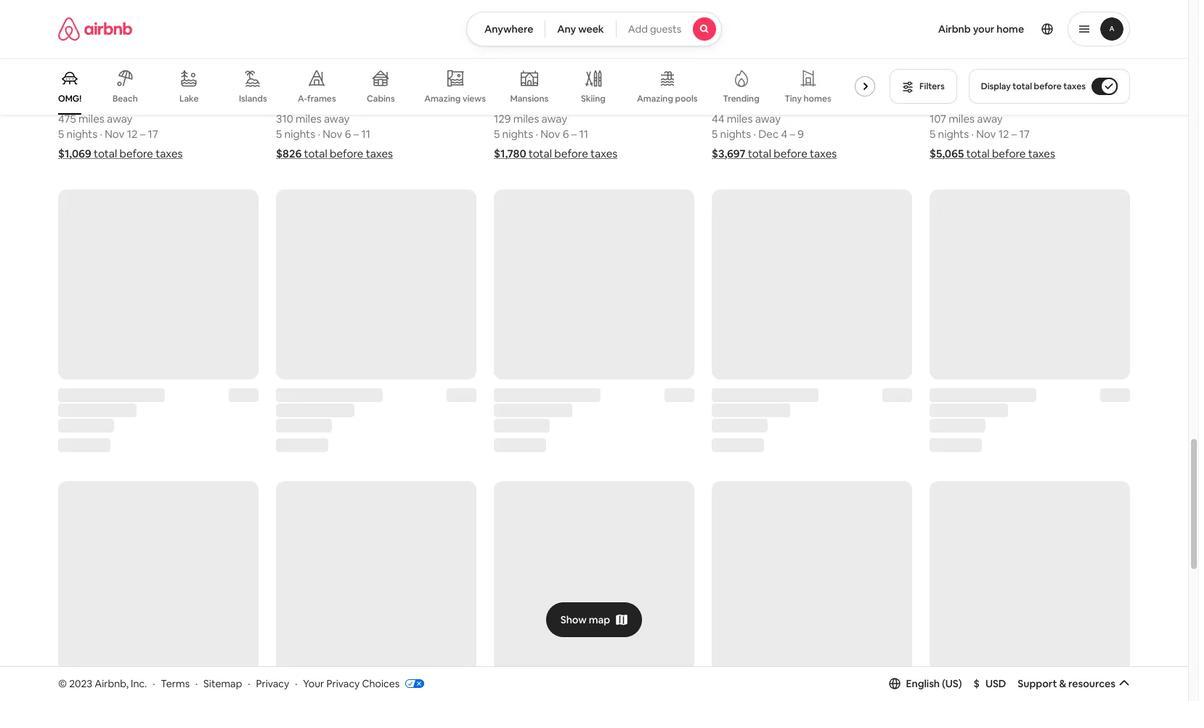 Task type: describe. For each thing, give the bounding box(es) containing it.
any week button
[[545, 12, 617, 47]]

miles inside malibu, california 129 miles away 5 nights · nov 6 – 11 $1,780 total before taxes
[[513, 112, 539, 125]]

$5,065
[[930, 146, 964, 160]]

total inside malibu, california 129 miles away 5 nights · nov 6 – 11 $1,780 total before taxes
[[529, 146, 552, 160]]

profile element
[[740, 0, 1131, 58]]

airbnb,
[[95, 678, 129, 691]]

before inside pauma valley, california 44 miles away 5 nights · dec 4 – 9 $3,697 total before taxes
[[774, 146, 808, 160]]

amazing for amazing views
[[425, 93, 461, 104]]

anywhere
[[485, 23, 534, 36]]

utah
[[113, 96, 138, 110]]

©
[[58, 678, 67, 691]]

home
[[997, 23, 1025, 36]]

before inside "antimony, utah 475 miles away 5 nights · nov 12 – 17 $1,069 total before taxes"
[[120, 146, 153, 160]]

add
[[628, 23, 648, 36]]

4.94 out of 5 average rating image
[[443, 96, 477, 110]]

your privacy choices
[[303, 678, 400, 691]]

display
[[981, 81, 1011, 92]]

pauma valley, california 44 miles away 5 nights · dec 4 – 9 $3,697 total before taxes
[[712, 96, 837, 160]]

display total before taxes button
[[969, 69, 1131, 104]]

tiny
[[785, 93, 802, 105]]

amazing pools
[[637, 93, 698, 105]]

107
[[930, 112, 947, 125]]

· inside the yucca valley, california 107 miles away 5 nights · nov 12 – 17 $5,065 total before taxes
[[972, 127, 974, 141]]

treehouses
[[855, 93, 902, 105]]

amazing views
[[425, 93, 486, 104]]

away for 107
[[977, 112, 1003, 125]]

english
[[906, 678, 940, 691]]

4.8 out of 5 average rating image
[[232, 96, 259, 110]]

total inside cave creek, arizona 310 miles away 5 nights · nov 6 – 11 $826 total before taxes
[[304, 146, 327, 160]]

privacy link
[[256, 678, 289, 691]]

a-
[[298, 93, 307, 105]]

guests
[[650, 23, 682, 36]]

any
[[558, 23, 576, 36]]

privacy inside your privacy choices link
[[327, 678, 360, 691]]

nov inside the yucca valley, california 107 miles away 5 nights · nov 12 – 17 $5,065 total before taxes
[[977, 127, 997, 141]]

$3,697
[[712, 146, 746, 160]]

cabins
[[367, 93, 395, 105]]

· inside "antimony, utah 475 miles away 5 nights · nov 12 – 17 $1,069 total before taxes"
[[100, 127, 102, 141]]

4.89
[[673, 96, 695, 110]]

malibu,
[[494, 96, 530, 110]]

2023
[[69, 678, 92, 691]]

· inside malibu, california 129 miles away 5 nights · nov 6 – 11 $1,780 total before taxes
[[536, 127, 538, 141]]

miles for 44 miles away
[[727, 112, 753, 125]]

week
[[579, 23, 604, 36]]

trending
[[723, 93, 760, 105]]

– inside malibu, california 129 miles away 5 nights · nov 6 – 11 $1,780 total before taxes
[[572, 127, 577, 141]]

add guests button
[[616, 12, 722, 47]]

inc.
[[131, 678, 147, 691]]

filters
[[920, 81, 945, 92]]

4.8
[[243, 96, 259, 110]]

creek,
[[304, 96, 338, 110]]

frames
[[307, 93, 336, 105]]

cave
[[276, 96, 302, 110]]

display total before taxes
[[981, 81, 1086, 92]]

amazing for amazing pools
[[637, 93, 674, 105]]

tiny homes
[[785, 93, 832, 105]]

views
[[463, 93, 486, 104]]

yucca valley, california 107 miles away 5 nights · nov 12 – 17 $5,065 total before taxes
[[930, 96, 1056, 160]]

yucca
[[930, 96, 961, 110]]

terms link
[[161, 678, 190, 691]]

5.0 out of 5 average rating image
[[886, 96, 913, 110]]

475
[[58, 112, 76, 125]]

away for 310
[[324, 112, 350, 125]]

nights for 44
[[720, 127, 751, 141]]

taxes inside button
[[1064, 81, 1086, 92]]

antimony, utah 475 miles away 5 nights · nov 12 – 17 $1,069 total before taxes
[[58, 96, 183, 160]]

islands
[[239, 93, 267, 105]]

310
[[276, 112, 293, 125]]

beach
[[113, 93, 138, 105]]

5 inside "antimony, utah 475 miles away 5 nights · nov 12 – 17 $1,069 total before taxes"
[[58, 127, 64, 141]]

support & resources
[[1018, 678, 1116, 691]]

airbnb
[[939, 23, 971, 36]]

© 2023 airbnb, inc. ·
[[58, 678, 155, 691]]

miles inside "antimony, utah 475 miles away 5 nights · nov 12 – 17 $1,069 total before taxes"
[[78, 112, 104, 125]]

miles for 310 miles away
[[296, 112, 322, 125]]

$1,780
[[494, 146, 527, 160]]

taxes inside pauma valley, california 44 miles away 5 nights · dec 4 – 9 $3,697 total before taxes
[[810, 146, 837, 160]]

4
[[781, 127, 788, 141]]

17 inside "antimony, utah 475 miles away 5 nights · nov 12 – 17 $1,069 total before taxes"
[[148, 127, 158, 141]]

group containing amazing views
[[58, 58, 902, 115]]

valley, for yucca
[[964, 96, 996, 110]]

4.94
[[455, 96, 477, 110]]



Task type: vqa. For each thing, say whether or not it's contained in the screenshot.


Task type: locate. For each thing, give the bounding box(es) containing it.
0 horizontal spatial privacy
[[256, 678, 289, 691]]

nov inside cave creek, arizona 310 miles away 5 nights · nov 6 – 11 $826 total before taxes
[[323, 127, 343, 141]]

before down skiing
[[555, 146, 588, 160]]

filters button
[[890, 69, 957, 104]]

before down 'arizona'
[[330, 146, 364, 160]]

– for 310 miles away
[[354, 127, 359, 141]]

omg!
[[58, 93, 82, 105]]

1 nights from the left
[[67, 127, 97, 141]]

None search field
[[466, 12, 722, 47]]

1 miles from the left
[[78, 112, 104, 125]]

away inside "antimony, utah 475 miles away 5 nights · nov 12 – 17 $1,069 total before taxes"
[[107, 112, 133, 125]]

nov down creek,
[[323, 127, 343, 141]]

1 11 from the left
[[362, 127, 371, 141]]

2 5 from the left
[[276, 127, 282, 141]]

$826
[[276, 146, 302, 160]]

total inside button
[[1013, 81, 1033, 92]]

before right display
[[1034, 81, 1062, 92]]

away down display
[[977, 112, 1003, 125]]

miles down mansions
[[513, 112, 539, 125]]

nights inside cave creek, arizona 310 miles away 5 nights · nov 6 – 11 $826 total before taxes
[[285, 127, 315, 141]]

3 nov from the left
[[541, 127, 561, 141]]

away inside malibu, california 129 miles away 5 nights · nov 6 – 11 $1,780 total before taxes
[[542, 112, 568, 125]]

before down 4
[[774, 146, 808, 160]]

1 horizontal spatial california
[[784, 96, 833, 110]]

0 horizontal spatial 12
[[127, 127, 138, 141]]

away inside cave creek, arizona 310 miles away 5 nights · nov 6 – 11 $826 total before taxes
[[324, 112, 350, 125]]

17 inside the yucca valley, california 107 miles away 5 nights · nov 12 – 17 $5,065 total before taxes
[[1020, 127, 1030, 141]]

&
[[1060, 678, 1067, 691]]

11 inside malibu, california 129 miles away 5 nights · nov 6 – 11 $1,780 total before taxes
[[580, 127, 589, 141]]

dec
[[759, 127, 779, 141]]

– inside cave creek, arizona 310 miles away 5 nights · nov 6 – 11 $826 total before taxes
[[354, 127, 359, 141]]

0 horizontal spatial 6
[[345, 127, 351, 141]]

3 miles from the left
[[513, 112, 539, 125]]

airbnb your home
[[939, 23, 1025, 36]]

miles inside the yucca valley, california 107 miles away 5 nights · nov 12 – 17 $5,065 total before taxes
[[949, 112, 975, 125]]

3 – from the left
[[572, 127, 577, 141]]

cave creek, arizona 310 miles away 5 nights · nov 6 – 11 $826 total before taxes
[[276, 96, 393, 160]]

california inside malibu, california 129 miles away 5 nights · nov 6 – 11 $1,780 total before taxes
[[533, 96, 582, 110]]

5.0
[[897, 96, 913, 110]]

california for yucca valley, california 107 miles away 5 nights · nov 12 – 17 $5,065 total before taxes
[[998, 96, 1048, 110]]

privacy right your
[[327, 678, 360, 691]]

valley, down display
[[964, 96, 996, 110]]

0 horizontal spatial california
[[533, 96, 582, 110]]

a-frames
[[298, 93, 336, 105]]

miles
[[78, 112, 104, 125], [296, 112, 322, 125], [513, 112, 539, 125], [727, 112, 753, 125], [949, 112, 975, 125]]

5 down the 44
[[712, 127, 718, 141]]

away down creek,
[[324, 112, 350, 125]]

nights down 310
[[285, 127, 315, 141]]

nov inside malibu, california 129 miles away 5 nights · nov 6 – 11 $1,780 total before taxes
[[541, 127, 561, 141]]

– inside pauma valley, california 44 miles away 5 nights · dec 4 – 9 $3,697 total before taxes
[[790, 127, 796, 141]]

5 down 310
[[276, 127, 282, 141]]

4 nov from the left
[[977, 127, 997, 141]]

– for 107 miles away
[[1012, 127, 1017, 141]]

6 inside cave creek, arizona 310 miles away 5 nights · nov 6 – 11 $826 total before taxes
[[345, 127, 351, 141]]

sitemap link
[[204, 678, 242, 691]]

3 5 from the left
[[494, 127, 500, 141]]

4 nights from the left
[[720, 127, 751, 141]]

malibu, california 129 miles away 5 nights · nov 6 – 11 $1,780 total before taxes
[[494, 96, 618, 160]]

1 horizontal spatial 6
[[563, 127, 569, 141]]

pools
[[675, 93, 698, 105]]

away down utah at the left top
[[107, 112, 133, 125]]

terms · sitemap · privacy ·
[[161, 678, 298, 691]]

nov down display
[[977, 127, 997, 141]]

away inside the yucca valley, california 107 miles away 5 nights · nov 12 – 17 $5,065 total before taxes
[[977, 112, 1003, 125]]

12 down utah at the left top
[[127, 127, 138, 141]]

privacy
[[256, 678, 289, 691], [327, 678, 360, 691]]

antimony,
[[58, 96, 110, 110]]

taxes inside the yucca valley, california 107 miles away 5 nights · nov 12 – 17 $5,065 total before taxes
[[1029, 146, 1056, 160]]

nights up $1,069
[[67, 127, 97, 141]]

2 privacy from the left
[[327, 678, 360, 691]]

1 horizontal spatial valley,
[[964, 96, 996, 110]]

nights inside "antimony, utah 475 miles away 5 nights · nov 12 – 17 $1,069 total before taxes"
[[67, 127, 97, 141]]

california right malibu,
[[533, 96, 582, 110]]

total right the $1,780
[[529, 146, 552, 160]]

total right $1,069
[[94, 146, 117, 160]]

taxes inside "antimony, utah 475 miles away 5 nights · nov 12 – 17 $1,069 total before taxes"
[[156, 146, 183, 160]]

17
[[148, 127, 158, 141], [1020, 127, 1030, 141]]

miles down creek,
[[296, 112, 322, 125]]

choices
[[362, 678, 400, 691]]

none search field containing anywhere
[[466, 12, 722, 47]]

1 privacy from the left
[[256, 678, 289, 691]]

5 inside cave creek, arizona 310 miles away 5 nights · nov 6 – 11 $826 total before taxes
[[276, 127, 282, 141]]

total right $826
[[304, 146, 327, 160]]

your
[[303, 678, 324, 691]]

any week
[[558, 23, 604, 36]]

lake
[[180, 93, 199, 105]]

before inside malibu, california 129 miles away 5 nights · nov 6 – 11 $1,780 total before taxes
[[555, 146, 588, 160]]

9
[[798, 127, 804, 141]]

nights inside malibu, california 129 miles away 5 nights · nov 6 – 11 $1,780 total before taxes
[[502, 127, 533, 141]]

pauma
[[712, 96, 747, 110]]

1 17 from the left
[[148, 127, 158, 141]]

total right $5,065
[[967, 146, 990, 160]]

away
[[107, 112, 133, 125], [324, 112, 350, 125], [542, 112, 568, 125], [755, 112, 781, 125], [977, 112, 1003, 125]]

privacy left your
[[256, 678, 289, 691]]

2 california from the left
[[784, 96, 833, 110]]

0 horizontal spatial amazing
[[425, 93, 461, 104]]

before inside the yucca valley, california 107 miles away 5 nights · nov 12 – 17 $5,065 total before taxes
[[993, 146, 1026, 160]]

·
[[100, 127, 102, 141], [318, 127, 320, 141], [536, 127, 538, 141], [754, 127, 756, 141], [972, 127, 974, 141], [153, 678, 155, 691], [195, 678, 198, 691], [248, 678, 250, 691], [295, 678, 298, 691]]

usd
[[986, 678, 1007, 691]]

1 horizontal spatial 17
[[1020, 127, 1030, 141]]

11 down 'arizona'
[[362, 127, 371, 141]]

5 miles from the left
[[949, 112, 975, 125]]

1 valley, from the left
[[749, 96, 782, 110]]

nov inside "antimony, utah 475 miles away 5 nights · nov 12 – 17 $1,069 total before taxes"
[[105, 127, 125, 141]]

1 horizontal spatial amazing
[[637, 93, 674, 105]]

away for 44
[[755, 112, 781, 125]]

add guests
[[628, 23, 682, 36]]

show
[[561, 614, 587, 627]]

44
[[712, 112, 725, 125]]

miles down "antimony,"
[[78, 112, 104, 125]]

1 12 from the left
[[127, 127, 138, 141]]

away inside pauma valley, california 44 miles away 5 nights · dec 4 – 9 $3,697 total before taxes
[[755, 112, 781, 125]]

miles down yucca
[[949, 112, 975, 125]]

nights for 107
[[938, 127, 969, 141]]

6
[[345, 127, 351, 141], [563, 127, 569, 141]]

total inside "antimony, utah 475 miles away 5 nights · nov 12 – 17 $1,069 total before taxes"
[[94, 146, 117, 160]]

4.99 out of 5 average rating image
[[1097, 96, 1131, 110]]

1 horizontal spatial 11
[[580, 127, 589, 141]]

valley, inside pauma valley, california 44 miles away 5 nights · dec 4 – 9 $3,697 total before taxes
[[749, 96, 782, 110]]

california for pauma valley, california 44 miles away 5 nights · dec 4 – 9 $3,697 total before taxes
[[784, 96, 833, 110]]

miles for 107 miles away
[[949, 112, 975, 125]]

group
[[58, 58, 902, 115]]

1 – from the left
[[140, 127, 145, 141]]

before
[[1034, 81, 1062, 92], [120, 146, 153, 160], [330, 146, 364, 160], [555, 146, 588, 160], [774, 146, 808, 160], [993, 146, 1026, 160]]

before right $5,065
[[993, 146, 1026, 160]]

2 17 from the left
[[1020, 127, 1030, 141]]

taxes inside malibu, california 129 miles away 5 nights · nov 6 – 11 $1,780 total before taxes
[[591, 146, 618, 160]]

$1,069
[[58, 146, 91, 160]]

4.89 out of 5 average rating image
[[661, 96, 695, 110]]

english (us)
[[906, 678, 962, 691]]

– inside "antimony, utah 475 miles away 5 nights · nov 12 – 17 $1,069 total before taxes"
[[140, 127, 145, 141]]

4 – from the left
[[790, 127, 796, 141]]

3 california from the left
[[998, 96, 1048, 110]]

5 inside pauma valley, california 44 miles away 5 nights · dec 4 – 9 $3,697 total before taxes
[[712, 127, 718, 141]]

valley, for pauma
[[749, 96, 782, 110]]

$
[[974, 678, 980, 691]]

2 away from the left
[[324, 112, 350, 125]]

2 nights from the left
[[285, 127, 315, 141]]

1 california from the left
[[533, 96, 582, 110]]

6 inside malibu, california 129 miles away 5 nights · nov 6 – 11 $1,780 total before taxes
[[563, 127, 569, 141]]

california up "9"
[[784, 96, 833, 110]]

129
[[494, 112, 511, 125]]

sitemap
[[204, 678, 242, 691]]

5 nights from the left
[[938, 127, 969, 141]]

2 12 from the left
[[999, 127, 1010, 141]]

5
[[58, 127, 64, 141], [276, 127, 282, 141], [494, 127, 500, 141], [712, 127, 718, 141], [930, 127, 936, 141]]

5 for 44
[[712, 127, 718, 141]]

miles down pauma at the right of the page
[[727, 112, 753, 125]]

0 horizontal spatial valley,
[[749, 96, 782, 110]]

2 6 from the left
[[563, 127, 569, 141]]

5 down the 129
[[494, 127, 500, 141]]

nights inside pauma valley, california 44 miles away 5 nights · dec 4 – 9 $3,697 total before taxes
[[720, 127, 751, 141]]

nov
[[105, 127, 125, 141], [323, 127, 343, 141], [541, 127, 561, 141], [977, 127, 997, 141]]

away down mansions
[[542, 112, 568, 125]]

amazing left pools
[[637, 93, 674, 105]]

english (us) button
[[889, 678, 962, 691]]

terms
[[161, 678, 190, 691]]

1 6 from the left
[[345, 127, 351, 141]]

12 inside "antimony, utah 475 miles away 5 nights · nov 12 – 17 $1,069 total before taxes"
[[127, 127, 138, 141]]

show map button
[[546, 603, 642, 638]]

before inside 'display total before taxes' button
[[1034, 81, 1062, 92]]

your
[[973, 23, 995, 36]]

2 valley, from the left
[[964, 96, 996, 110]]

homes
[[804, 93, 832, 105]]

california
[[533, 96, 582, 110], [784, 96, 833, 110], [998, 96, 1048, 110]]

5 for 107
[[930, 127, 936, 141]]

1 5 from the left
[[58, 127, 64, 141]]

taxes inside cave creek, arizona 310 miles away 5 nights · nov 6 – 11 $826 total before taxes
[[366, 146, 393, 160]]

1 nov from the left
[[105, 127, 125, 141]]

map
[[589, 614, 611, 627]]

mansions
[[511, 93, 549, 105]]

nights inside the yucca valley, california 107 miles away 5 nights · nov 12 – 17 $5,065 total before taxes
[[938, 127, 969, 141]]

1 horizontal spatial privacy
[[327, 678, 360, 691]]

nights up $5,065
[[938, 127, 969, 141]]

– inside the yucca valley, california 107 miles away 5 nights · nov 12 – 17 $5,065 total before taxes
[[1012, 127, 1017, 141]]

support
[[1018, 678, 1058, 691]]

3 nights from the left
[[502, 127, 533, 141]]

2 miles from the left
[[296, 112, 322, 125]]

–
[[140, 127, 145, 141], [354, 127, 359, 141], [572, 127, 577, 141], [790, 127, 796, 141], [1012, 127, 1017, 141]]

total inside pauma valley, california 44 miles away 5 nights · dec 4 – 9 $3,697 total before taxes
[[748, 146, 772, 160]]

resources
[[1069, 678, 1116, 691]]

amazing left views
[[425, 93, 461, 104]]

nov down mansions
[[541, 127, 561, 141]]

arizona
[[340, 96, 380, 110]]

2 – from the left
[[354, 127, 359, 141]]

nights for 310
[[285, 127, 315, 141]]

5 for 310
[[276, 127, 282, 141]]

12 down display
[[999, 127, 1010, 141]]

5 down 475 at the left
[[58, 127, 64, 141]]

anywhere button
[[466, 12, 546, 47]]

11 inside cave creek, arizona 310 miles away 5 nights · nov 6 – 11 $826 total before taxes
[[362, 127, 371, 141]]

total down the dec
[[748, 146, 772, 160]]

5 5 from the left
[[930, 127, 936, 141]]

before down utah at the left top
[[120, 146, 153, 160]]

(us)
[[942, 678, 962, 691]]

5 inside the yucca valley, california 107 miles away 5 nights · nov 12 – 17 $5,065 total before taxes
[[930, 127, 936, 141]]

total right display
[[1013, 81, 1033, 92]]

4.99
[[1109, 96, 1131, 110]]

12 inside the yucca valley, california 107 miles away 5 nights · nov 12 – 17 $5,065 total before taxes
[[999, 127, 1010, 141]]

support & resources button
[[1018, 678, 1131, 691]]

11 down skiing
[[580, 127, 589, 141]]

2 horizontal spatial california
[[998, 96, 1048, 110]]

3 away from the left
[[542, 112, 568, 125]]

valley,
[[749, 96, 782, 110], [964, 96, 996, 110]]

california inside pauma valley, california 44 miles away 5 nights · dec 4 – 9 $3,697 total before taxes
[[784, 96, 833, 110]]

nov down utah at the left top
[[105, 127, 125, 141]]

nights
[[67, 127, 97, 141], [285, 127, 315, 141], [502, 127, 533, 141], [720, 127, 751, 141], [938, 127, 969, 141]]

· inside cave creek, arizona 310 miles away 5 nights · nov 6 – 11 $826 total before taxes
[[318, 127, 320, 141]]

show map
[[561, 614, 611, 627]]

valley, left tiny at the top right of page
[[749, 96, 782, 110]]

4 miles from the left
[[727, 112, 753, 125]]

nights up $3,697
[[720, 127, 751, 141]]

total inside the yucca valley, california 107 miles away 5 nights · nov 12 – 17 $5,065 total before taxes
[[967, 146, 990, 160]]

0 horizontal spatial 17
[[148, 127, 158, 141]]

5 – from the left
[[1012, 127, 1017, 141]]

$ usd
[[974, 678, 1007, 691]]

before inside cave creek, arizona 310 miles away 5 nights · nov 6 – 11 $826 total before taxes
[[330, 146, 364, 160]]

– for 44 miles away
[[790, 127, 796, 141]]

airbnb your home link
[[930, 14, 1033, 44]]

1 horizontal spatial 12
[[999, 127, 1010, 141]]

4 5 from the left
[[712, 127, 718, 141]]

5 away from the left
[[977, 112, 1003, 125]]

4 away from the left
[[755, 112, 781, 125]]

california inside the yucca valley, california 107 miles away 5 nights · nov 12 – 17 $5,065 total before taxes
[[998, 96, 1048, 110]]

· inside pauma valley, california 44 miles away 5 nights · dec 4 – 9 $3,697 total before taxes
[[754, 127, 756, 141]]

skiing
[[581, 93, 606, 105]]

valley, inside the yucca valley, california 107 miles away 5 nights · nov 12 – 17 $5,065 total before taxes
[[964, 96, 996, 110]]

amazing
[[425, 93, 461, 104], [637, 93, 674, 105]]

your privacy choices link
[[303, 678, 424, 692]]

miles inside cave creek, arizona 310 miles away 5 nights · nov 6 – 11 $826 total before taxes
[[296, 112, 322, 125]]

2 nov from the left
[[323, 127, 343, 141]]

california down "display total before taxes"
[[998, 96, 1048, 110]]

taxes
[[1064, 81, 1086, 92], [156, 146, 183, 160], [366, 146, 393, 160], [591, 146, 618, 160], [810, 146, 837, 160], [1029, 146, 1056, 160]]

nights up the $1,780
[[502, 127, 533, 141]]

miles inside pauma valley, california 44 miles away 5 nights · dec 4 – 9 $3,697 total before taxes
[[727, 112, 753, 125]]

0 horizontal spatial 11
[[362, 127, 371, 141]]

5 down 107
[[930, 127, 936, 141]]

1 away from the left
[[107, 112, 133, 125]]

5 inside malibu, california 129 miles away 5 nights · nov 6 – 11 $1,780 total before taxes
[[494, 127, 500, 141]]

2 11 from the left
[[580, 127, 589, 141]]

away up the dec
[[755, 112, 781, 125]]



